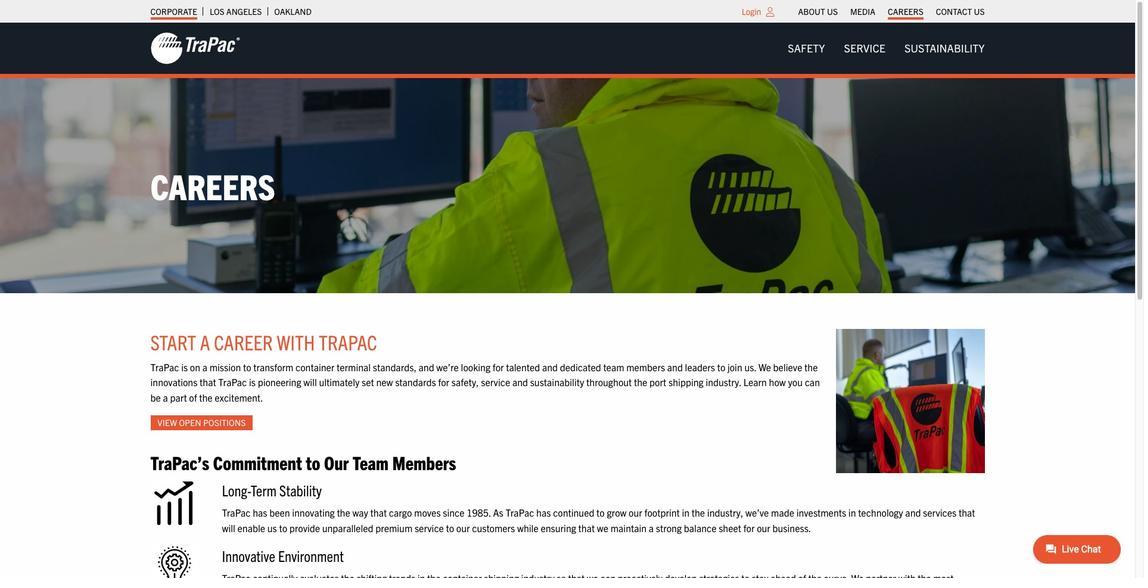 Task type: locate. For each thing, give the bounding box(es) containing it.
members
[[392, 450, 456, 474]]

cargo
[[389, 507, 412, 519]]

service down moves
[[415, 522, 444, 534]]

for right "looking"
[[493, 361, 504, 373]]

us right contact
[[974, 6, 985, 17]]

and left services
[[906, 507, 921, 519]]

new
[[376, 376, 393, 388]]

our
[[629, 507, 642, 519], [456, 522, 470, 534], [757, 522, 771, 534]]

sustainability
[[905, 41, 985, 55]]

for down "we've"
[[744, 522, 755, 534]]

menu bar containing about us
[[792, 3, 991, 20]]

of
[[189, 392, 197, 403]]

investments
[[797, 507, 846, 519]]

that
[[200, 376, 216, 388], [370, 507, 387, 519], [959, 507, 975, 519], [578, 522, 595, 534]]

as
[[493, 507, 504, 519]]

been
[[269, 507, 290, 519]]

us right about
[[827, 6, 838, 17]]

to right the mission
[[243, 361, 251, 373]]

that left the we on the bottom right of page
[[578, 522, 595, 534]]

environment
[[278, 546, 344, 565]]

angeles
[[226, 6, 262, 17]]

start a career with trapac
[[150, 329, 377, 354]]

1985.
[[467, 507, 491, 519]]

us for contact us
[[974, 6, 985, 17]]

and down talented at left
[[513, 376, 528, 388]]

provide
[[289, 522, 320, 534]]

the
[[805, 361, 818, 373], [634, 376, 647, 388], [199, 392, 213, 403], [337, 507, 350, 519], [692, 507, 705, 519]]

contact us link
[[936, 3, 985, 20]]

service
[[481, 376, 510, 388], [415, 522, 444, 534]]

1 vertical spatial is
[[249, 376, 256, 388]]

1 vertical spatial service
[[415, 522, 444, 534]]

careers inside menu bar
[[888, 6, 924, 17]]

standards
[[395, 376, 436, 388]]

moves
[[414, 507, 441, 519]]

to up the we on the bottom right of page
[[597, 507, 605, 519]]

continued
[[553, 507, 595, 519]]

2 us from the left
[[974, 6, 985, 17]]

that inside trapac is on a mission to transform container terminal standards, and we're looking for talented and dedicated team members and leaders to join us. we believe the innovations that trapac is pioneering will ultimately set new standards for safety, service and sustainability throughout the port shipping industry. learn how you can be a part of the excitement.
[[200, 376, 216, 388]]

for
[[493, 361, 504, 373], [438, 376, 449, 388], [744, 522, 755, 534]]

career
[[214, 329, 273, 354]]

2 vertical spatial for
[[744, 522, 755, 534]]

will
[[304, 376, 317, 388], [222, 522, 235, 534]]

2 horizontal spatial for
[[744, 522, 755, 534]]

that down 'on'
[[200, 376, 216, 388]]

on
[[190, 361, 200, 373]]

los angeles
[[210, 6, 262, 17]]

1 horizontal spatial will
[[304, 376, 317, 388]]

trapac up the "enable" at the left of page
[[222, 507, 251, 519]]

0 horizontal spatial has
[[253, 507, 267, 519]]

innovations
[[150, 376, 198, 388]]

us
[[827, 6, 838, 17], [974, 6, 985, 17]]

innovative
[[222, 546, 275, 565]]

in left technology at the bottom right of page
[[849, 507, 856, 519]]

oakland link
[[274, 3, 312, 20]]

menu bar
[[792, 3, 991, 20], [779, 36, 994, 60]]

0 horizontal spatial for
[[438, 376, 449, 388]]

1 vertical spatial menu bar
[[779, 36, 994, 60]]

service
[[844, 41, 886, 55]]

0 horizontal spatial us
[[827, 6, 838, 17]]

to down since
[[446, 522, 454, 534]]

will inside trapac has been innovating the way that cargo moves since 1985. as trapac has continued to grow our footprint in the industry, we've made investments in technology and services that will enable us to provide unparalleled premium service to our customers while ensuring that we maintain a strong balance sheet for our business.
[[222, 522, 235, 534]]

menu bar up service
[[792, 3, 991, 20]]

will left the "enable" at the left of page
[[222, 522, 235, 534]]

is left 'on'
[[181, 361, 188, 373]]

1 horizontal spatial is
[[249, 376, 256, 388]]

long-
[[222, 480, 251, 499]]

grow
[[607, 507, 627, 519]]

stability
[[279, 480, 322, 499]]

0 horizontal spatial careers
[[150, 164, 275, 207]]

0 horizontal spatial in
[[682, 507, 690, 519]]

and up standards
[[419, 361, 434, 373]]

positions
[[203, 417, 246, 428]]

we've
[[746, 507, 769, 519]]

0 vertical spatial careers
[[888, 6, 924, 17]]

service inside trapac has been innovating the way that cargo moves since 1985. as trapac has continued to grow our footprint in the industry, we've made investments in technology and services that will enable us to provide unparalleled premium service to our customers while ensuring that we maintain a strong balance sheet for our business.
[[415, 522, 444, 534]]

1 us from the left
[[827, 6, 838, 17]]

that right services
[[959, 507, 975, 519]]

0 horizontal spatial service
[[415, 522, 444, 534]]

has up the "enable" at the left of page
[[253, 507, 267, 519]]

los angeles link
[[210, 3, 262, 20]]

a
[[200, 329, 210, 354], [202, 361, 207, 373], [163, 392, 168, 403], [649, 522, 654, 534]]

in up balance
[[682, 507, 690, 519]]

for down we're
[[438, 376, 449, 388]]

our up maintain
[[629, 507, 642, 519]]

1 vertical spatial for
[[438, 376, 449, 388]]

0 vertical spatial menu bar
[[792, 3, 991, 20]]

1 horizontal spatial has
[[536, 507, 551, 519]]

1 has from the left
[[253, 507, 267, 519]]

1 horizontal spatial us
[[974, 6, 985, 17]]

the right of
[[199, 392, 213, 403]]

service link
[[835, 36, 895, 60]]

industry.
[[706, 376, 741, 388]]

0 vertical spatial service
[[481, 376, 510, 388]]

login link
[[742, 6, 761, 17]]

light image
[[766, 7, 775, 17]]

footprint
[[645, 507, 680, 519]]

service down "looking"
[[481, 376, 510, 388]]

los
[[210, 6, 224, 17]]

careers
[[888, 6, 924, 17], [150, 164, 275, 207]]

will down container
[[304, 376, 317, 388]]

1 horizontal spatial for
[[493, 361, 504, 373]]

leaders
[[685, 361, 715, 373]]

the up "can"
[[805, 361, 818, 373]]

1 horizontal spatial in
[[849, 507, 856, 519]]

and inside trapac has been innovating the way that cargo moves since 1985. as trapac has continued to grow our footprint in the industry, we've made investments in technology and services that will enable us to provide unparalleled premium service to our customers while ensuring that we maintain a strong balance sheet for our business.
[[906, 507, 921, 519]]

standards,
[[373, 361, 417, 373]]

1 horizontal spatial service
[[481, 376, 510, 388]]

1 vertical spatial will
[[222, 522, 235, 534]]

a left strong at the bottom right of page
[[649, 522, 654, 534]]

will inside trapac is on a mission to transform container terminal standards, and we're looking for talented and dedicated team members and leaders to join us. we believe the innovations that trapac is pioneering will ultimately set new standards for safety, service and sustainability throughout the port shipping industry. learn how you can be a part of the excitement.
[[304, 376, 317, 388]]

to
[[243, 361, 251, 373], [717, 361, 726, 373], [306, 450, 320, 474], [597, 507, 605, 519], [279, 522, 287, 534], [446, 522, 454, 534]]

technology
[[858, 507, 903, 519]]

ensuring
[[541, 522, 576, 534]]

trapac
[[319, 329, 377, 354], [150, 361, 179, 373], [218, 376, 247, 388], [222, 507, 251, 519], [506, 507, 534, 519]]

view open positions
[[158, 417, 246, 428]]

container
[[296, 361, 335, 373]]

business.
[[773, 522, 811, 534]]

our down since
[[456, 522, 470, 534]]

0 horizontal spatial will
[[222, 522, 235, 534]]

0 horizontal spatial is
[[181, 361, 188, 373]]

made
[[771, 507, 794, 519]]

0 vertical spatial is
[[181, 361, 188, 373]]

0 horizontal spatial our
[[456, 522, 470, 534]]

trapac up terminal
[[319, 329, 377, 354]]

has
[[253, 507, 267, 519], [536, 507, 551, 519]]

menu bar down careers link
[[779, 36, 994, 60]]

trapac's
[[150, 450, 209, 474]]

0 vertical spatial will
[[304, 376, 317, 388]]

service inside trapac is on a mission to transform container terminal standards, and we're looking for talented and dedicated team members and leaders to join us. we believe the innovations that trapac is pioneering will ultimately set new standards for safety, service and sustainability throughout the port shipping industry. learn how you can be a part of the excitement.
[[481, 376, 510, 388]]

in
[[682, 507, 690, 519], [849, 507, 856, 519]]

our down "we've"
[[757, 522, 771, 534]]

1 horizontal spatial careers
[[888, 6, 924, 17]]

1 in from the left
[[682, 507, 690, 519]]

for inside trapac has been innovating the way that cargo moves since 1985. as trapac has continued to grow our footprint in the industry, we've made investments in technology and services that will enable us to provide unparalleled premium service to our customers while ensuring that we maintain a strong balance sheet for our business.
[[744, 522, 755, 534]]

has up ensuring
[[536, 507, 551, 519]]

is up excitement.
[[249, 376, 256, 388]]

term
[[251, 480, 277, 499]]

us
[[267, 522, 277, 534]]

premium
[[376, 522, 413, 534]]

the down "members"
[[634, 376, 647, 388]]

part
[[170, 392, 187, 403]]

services
[[923, 507, 957, 519]]



Task type: vqa. For each thing, say whether or not it's contained in the screenshot.
CA
no



Task type: describe. For each thing, give the bounding box(es) containing it.
to left join
[[717, 361, 726, 373]]

a right be
[[163, 392, 168, 403]]

us.
[[745, 361, 757, 373]]

to left our
[[306, 450, 320, 474]]

us for about us
[[827, 6, 838, 17]]

the up balance
[[692, 507, 705, 519]]

throughout
[[587, 376, 632, 388]]

mission
[[210, 361, 241, 373]]

our
[[324, 450, 349, 474]]

learn
[[744, 376, 767, 388]]

team
[[603, 361, 624, 373]]

how
[[769, 376, 786, 388]]

pioneering
[[258, 376, 301, 388]]

oakland
[[274, 6, 312, 17]]

believe
[[773, 361, 803, 373]]

2 in from the left
[[849, 507, 856, 519]]

port
[[650, 376, 667, 388]]

balance
[[684, 522, 717, 534]]

transform
[[253, 361, 293, 373]]

shipping
[[669, 376, 704, 388]]

a inside trapac has been innovating the way that cargo moves since 1985. as trapac has continued to grow our footprint in the industry, we've made investments in technology and services that will enable us to provide unparalleled premium service to our customers while ensuring that we maintain a strong balance sheet for our business.
[[649, 522, 654, 534]]

sustainability link
[[895, 36, 994, 60]]

trapac is on a mission to transform container terminal standards, and we're looking for talented and dedicated team members and leaders to join us. we believe the innovations that trapac is pioneering will ultimately set new standards for safety, service and sustainability throughout the port shipping industry. learn how you can be a part of the excitement.
[[150, 361, 820, 403]]

login
[[742, 6, 761, 17]]

that right way
[[370, 507, 387, 519]]

media link
[[851, 3, 876, 20]]

about us link
[[798, 3, 838, 20]]

trapac's commitment to our team members
[[150, 450, 456, 474]]

looking
[[461, 361, 491, 373]]

to right us
[[279, 522, 287, 534]]

and up sustainability
[[542, 361, 558, 373]]

industry,
[[707, 507, 743, 519]]

maintain
[[611, 522, 647, 534]]

innovating
[[292, 507, 335, 519]]

members
[[627, 361, 665, 373]]

contact
[[936, 6, 972, 17]]

2 horizontal spatial our
[[757, 522, 771, 534]]

0 vertical spatial for
[[493, 361, 504, 373]]

ultimately
[[319, 376, 360, 388]]

long-term stability
[[222, 480, 322, 499]]

careers link
[[888, 3, 924, 20]]

view
[[158, 417, 177, 428]]

safety,
[[452, 376, 479, 388]]

corporate image
[[150, 32, 240, 65]]

the up "unparalleled"
[[337, 507, 350, 519]]

trapac up the innovations
[[150, 361, 179, 373]]

way
[[353, 507, 368, 519]]

trapac up excitement.
[[218, 376, 247, 388]]

talented
[[506, 361, 540, 373]]

start a career with trapac main content
[[139, 329, 997, 578]]

excitement.
[[215, 392, 263, 403]]

about us
[[798, 6, 838, 17]]

view open positions link
[[150, 415, 253, 430]]

we're
[[436, 361, 459, 373]]

about
[[798, 6, 825, 17]]

sustainability
[[530, 376, 584, 388]]

unparalleled
[[322, 522, 373, 534]]

open
[[179, 417, 201, 428]]

set
[[362, 376, 374, 388]]

be
[[150, 392, 161, 403]]

menu bar containing safety
[[779, 36, 994, 60]]

1 vertical spatial careers
[[150, 164, 275, 207]]

safety
[[788, 41, 825, 55]]

while
[[517, 522, 539, 534]]

2 has from the left
[[536, 507, 551, 519]]

corporate link
[[150, 3, 197, 20]]

1 horizontal spatial our
[[629, 507, 642, 519]]

dedicated
[[560, 361, 601, 373]]

media
[[851, 6, 876, 17]]

and up shipping
[[667, 361, 683, 373]]

corporate
[[150, 6, 197, 17]]

enable
[[238, 522, 265, 534]]

join
[[728, 361, 742, 373]]

trapac has been innovating the way that cargo moves since 1985. as trapac has continued to grow our footprint in the industry, we've made investments in technology and services that will enable us to provide unparalleled premium service to our customers while ensuring that we maintain a strong balance sheet for our business.
[[222, 507, 975, 534]]

with
[[277, 329, 315, 354]]

safety link
[[779, 36, 835, 60]]

you
[[788, 376, 803, 388]]

contact us
[[936, 6, 985, 17]]

a right 'on'
[[202, 361, 207, 373]]

since
[[443, 507, 465, 519]]

we
[[597, 522, 609, 534]]

a up 'on'
[[200, 329, 210, 354]]

strong
[[656, 522, 682, 534]]

trapac up while
[[506, 507, 534, 519]]

we
[[759, 361, 771, 373]]

terminal
[[337, 361, 371, 373]]

sheet
[[719, 522, 741, 534]]

start
[[150, 329, 196, 354]]

commitment
[[213, 450, 302, 474]]



